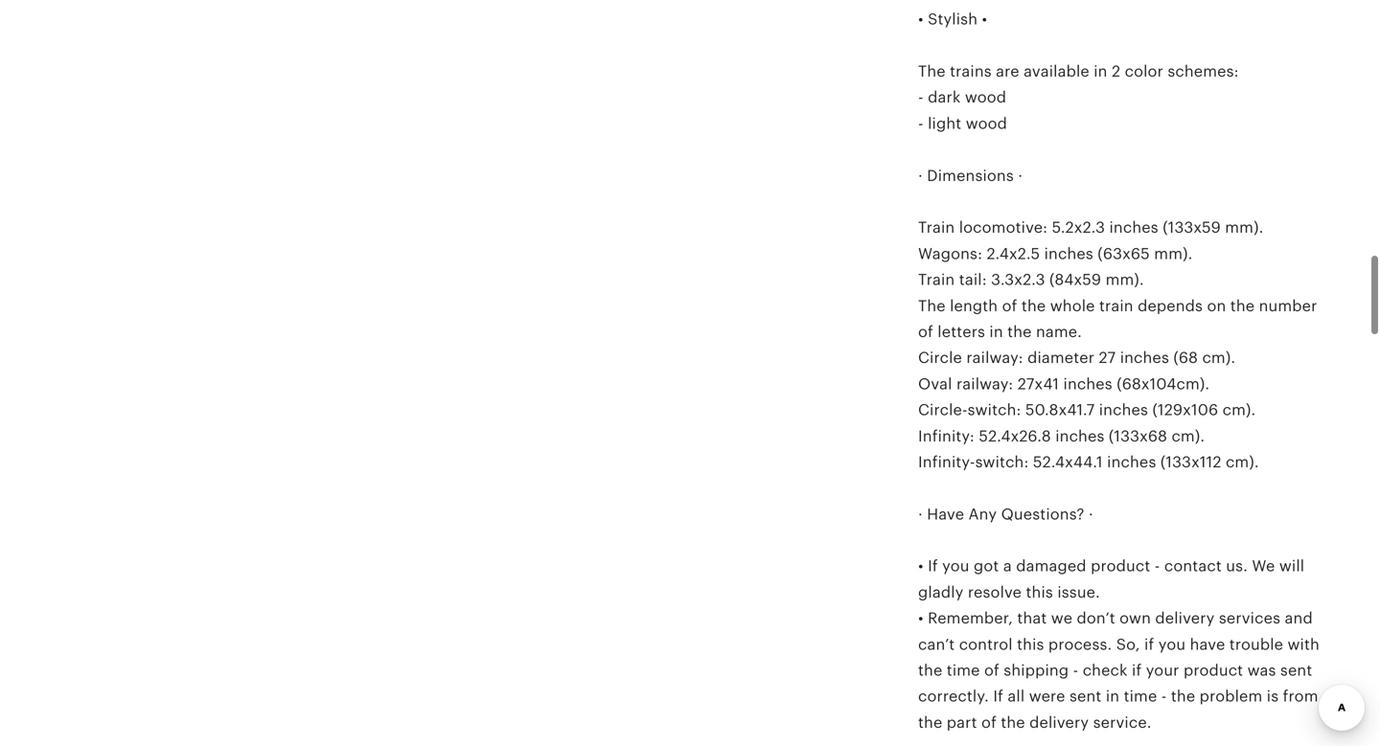 Task type: vqa. For each thing, say whether or not it's contained in the screenshot.
QUESTIONS?
yes



Task type: locate. For each thing, give the bounding box(es) containing it.
mm). down (133х59
[[1154, 245, 1193, 263]]

circle-
[[918, 402, 968, 419]]

switch: down 52.4x26.8 at the bottom of page
[[975, 454, 1029, 471]]

1 vertical spatial if
[[993, 688, 1004, 706]]

1 horizontal spatial product
[[1184, 662, 1243, 680]]

mm). right (133х59
[[1225, 219, 1264, 236]]

this down "that"
[[1017, 636, 1044, 653]]

delivery down were
[[1030, 714, 1089, 732]]

dark
[[928, 89, 961, 106]]

in inside the • if you got a damaged product - contact us. we will gladly resolve this issue. • remember, that we don't own delivery services and can't control this process. so, if you have trouble with the time of shipping - check if your product was sent correctly. if all were sent in time - the problem is from the part of the delivery service.
[[1106, 688, 1120, 706]]

0 horizontal spatial mm).
[[1106, 271, 1144, 289]]

2 horizontal spatial mm).
[[1225, 219, 1264, 236]]

in left 2
[[1094, 63, 1108, 80]]

the right on
[[1230, 297, 1255, 315]]

if
[[1144, 636, 1154, 653], [1132, 662, 1142, 680]]

1 train from the top
[[918, 219, 955, 236]]

letters
[[938, 323, 985, 341]]

0 vertical spatial in
[[1094, 63, 1108, 80]]

train up wagons:
[[918, 219, 955, 236]]

sent up from
[[1280, 662, 1312, 680]]

service.
[[1093, 714, 1152, 732]]

0 vertical spatial mm).
[[1225, 219, 1264, 236]]

0 vertical spatial the
[[918, 63, 946, 80]]

time up service.
[[1124, 688, 1157, 706]]

1 vertical spatial product
[[1184, 662, 1243, 680]]

52.4x26.8
[[979, 428, 1051, 445]]

product up issue.
[[1091, 558, 1151, 575]]

shipping
[[1004, 662, 1069, 680]]

0 vertical spatial if
[[1144, 636, 1154, 653]]

if left your
[[1132, 662, 1142, 680]]

0 horizontal spatial if
[[1132, 662, 1142, 680]]

1 vertical spatial train
[[918, 271, 955, 289]]

cm). right (68
[[1202, 350, 1236, 367]]

0 horizontal spatial product
[[1091, 558, 1151, 575]]

0 vertical spatial sent
[[1280, 662, 1312, 680]]

the up letters
[[918, 297, 946, 315]]

damaged
[[1016, 558, 1087, 575]]

switch:
[[968, 402, 1021, 419], [975, 454, 1029, 471]]

light
[[928, 115, 962, 132]]

2 vertical spatial in
[[1106, 688, 1120, 706]]

you
[[942, 558, 970, 575], [1159, 636, 1186, 653]]

1 vertical spatial switch:
[[975, 454, 1029, 471]]

·
[[918, 167, 923, 184], [1018, 167, 1023, 184], [918, 506, 923, 523], [1089, 506, 1093, 523]]

diameter
[[1028, 350, 1095, 367]]

2 the from the top
[[918, 297, 946, 315]]

stylish
[[928, 11, 978, 28]]

railway:
[[966, 350, 1023, 367], [957, 376, 1013, 393]]

the left "name."
[[1007, 323, 1032, 341]]

of down the control at the bottom
[[984, 662, 1000, 680]]

so,
[[1116, 636, 1140, 653]]

product
[[1091, 558, 1151, 575], [1184, 662, 1243, 680]]

of
[[1002, 297, 1017, 315], [918, 323, 933, 341], [984, 662, 1000, 680], [982, 714, 997, 732]]

trains
[[950, 63, 992, 80]]

1 the from the top
[[918, 63, 946, 80]]

wood right "light"
[[966, 115, 1007, 132]]

if up gladly
[[928, 558, 938, 575]]

the
[[918, 63, 946, 80], [918, 297, 946, 315]]

- left 'contact'
[[1155, 558, 1160, 575]]

(133x112
[[1161, 454, 1222, 471]]

control
[[959, 636, 1013, 653]]

own
[[1120, 610, 1151, 627]]

1 vertical spatial in
[[990, 323, 1003, 341]]

switch: up 52.4x26.8 at the bottom of page
[[968, 402, 1021, 419]]

will
[[1279, 558, 1305, 575]]

-
[[918, 89, 924, 106], [918, 115, 924, 132], [1155, 558, 1160, 575], [1073, 662, 1079, 680], [1161, 688, 1167, 706]]

cm). right '(129x106' on the right
[[1223, 402, 1256, 419]]

the down your
[[1171, 688, 1195, 706]]

the
[[1022, 297, 1046, 315], [1230, 297, 1255, 315], [1007, 323, 1032, 341], [918, 662, 943, 680], [1171, 688, 1195, 706], [918, 714, 943, 732], [1001, 714, 1025, 732]]

1 vertical spatial the
[[918, 297, 946, 315]]

1 vertical spatial if
[[1132, 662, 1142, 680]]

0 vertical spatial train
[[918, 219, 955, 236]]

wagons:
[[918, 245, 983, 263]]

inches up (68x104cm).
[[1120, 350, 1169, 367]]

•
[[918, 11, 924, 28], [982, 11, 987, 28], [918, 558, 924, 575], [918, 610, 924, 627]]

cm). right (133x112
[[1226, 454, 1259, 471]]

in down check
[[1106, 688, 1120, 706]]

inches
[[1109, 219, 1159, 236], [1044, 245, 1094, 263], [1120, 350, 1169, 367], [1063, 376, 1113, 393], [1099, 402, 1148, 419], [1055, 428, 1105, 445], [1107, 454, 1156, 471]]

the down the can't
[[918, 662, 943, 680]]

and
[[1285, 610, 1313, 627]]

product down have
[[1184, 662, 1243, 680]]

we
[[1252, 558, 1275, 575]]

1 horizontal spatial if
[[1144, 636, 1154, 653]]

• up gladly
[[918, 558, 924, 575]]

are
[[996, 63, 1020, 80]]

1 vertical spatial sent
[[1070, 688, 1102, 706]]

1 vertical spatial mm).
[[1154, 245, 1193, 263]]

0 vertical spatial wood
[[965, 89, 1007, 106]]

you up your
[[1159, 636, 1186, 653]]

1 vertical spatial you
[[1159, 636, 1186, 653]]

whole
[[1050, 297, 1095, 315]]

of right part
[[982, 714, 997, 732]]

sent
[[1280, 662, 1312, 680], [1070, 688, 1102, 706]]

1 horizontal spatial mm).
[[1154, 245, 1193, 263]]

railway: down letters
[[966, 350, 1023, 367]]

if left all
[[993, 688, 1004, 706]]

wood
[[965, 89, 1007, 106], [966, 115, 1007, 132]]

delivery up have
[[1155, 610, 1215, 627]]

time up correctly.
[[947, 662, 980, 680]]

0 horizontal spatial if
[[928, 558, 938, 575]]

- down your
[[1161, 688, 1167, 706]]

cm).
[[1202, 350, 1236, 367], [1223, 402, 1256, 419], [1172, 428, 1205, 445], [1226, 454, 1259, 471]]

you up gladly
[[942, 558, 970, 575]]

• stylish •
[[918, 11, 987, 28]]

- down process.
[[1073, 662, 1079, 680]]

0 horizontal spatial time
[[947, 662, 980, 680]]

was
[[1248, 662, 1276, 680]]

• right stylish
[[982, 11, 987, 28]]

1 horizontal spatial if
[[993, 688, 1004, 706]]

1 vertical spatial time
[[1124, 688, 1157, 706]]

infinity-
[[918, 454, 975, 471]]

the inside the trains are available in 2 color schemes: - dark wood - light wood
[[918, 63, 946, 80]]

if
[[928, 558, 938, 575], [993, 688, 1004, 706]]

this up "that"
[[1026, 584, 1053, 601]]

railway: up circle-
[[957, 376, 1013, 393]]

cm). up (133x112
[[1172, 428, 1205, 445]]

0 vertical spatial delivery
[[1155, 610, 1215, 627]]

· right questions? at the bottom of the page
[[1089, 506, 1093, 523]]

if right the so,
[[1144, 636, 1154, 653]]

0 vertical spatial time
[[947, 662, 980, 680]]

· right dimensions
[[1018, 167, 1023, 184]]

2.4x2.5
[[987, 245, 1040, 263]]

correctly.
[[918, 688, 989, 706]]

mm).
[[1225, 219, 1264, 236], [1154, 245, 1193, 263], [1106, 271, 1144, 289]]

train
[[1099, 297, 1134, 315]]

delivery
[[1155, 610, 1215, 627], [1030, 714, 1089, 732]]

wood down trains
[[965, 89, 1007, 106]]

time
[[947, 662, 980, 680], [1124, 688, 1157, 706]]

mm). down (63x65
[[1106, 271, 1144, 289]]

can't
[[918, 636, 955, 653]]

0 horizontal spatial delivery
[[1030, 714, 1089, 732]]

the up dark
[[918, 63, 946, 80]]

1 horizontal spatial delivery
[[1155, 610, 1215, 627]]

of up circle
[[918, 323, 933, 341]]

contact
[[1164, 558, 1222, 575]]

1 horizontal spatial sent
[[1280, 662, 1312, 680]]

train
[[918, 219, 955, 236], [918, 271, 955, 289]]

in down length
[[990, 323, 1003, 341]]

1 horizontal spatial time
[[1124, 688, 1157, 706]]

in
[[1094, 63, 1108, 80], [990, 323, 1003, 341], [1106, 688, 1120, 706]]

1 horizontal spatial you
[[1159, 636, 1186, 653]]

inches up (133x68
[[1099, 402, 1148, 419]]

sent down check
[[1070, 688, 1102, 706]]

train down wagons:
[[918, 271, 955, 289]]

in inside train locomotive: 5.2x2.3 inches (133х59 mm). wagons: 2.4x2.5 inches (63x65 mm). train tail: 3.3x2.3 (84x59 mm). the length of the whole train depends on the number of letters in the name. circle railway: diameter 27 inches (68 cm). oval railway: 27x41 inches (68x104cm). circle-switch: 50.8x41.7 inches (129x106 cm). infinity: 52.4x26.8 inches (133x68 cm). infinity-switch: 52.4x44.1 inches (133x112 cm).
[[990, 323, 1003, 341]]

0 horizontal spatial you
[[942, 558, 970, 575]]



Task type: describe. For each thing, give the bounding box(es) containing it.
questions?
[[1001, 506, 1085, 523]]

inches up (84x59
[[1044, 245, 1094, 263]]

on
[[1207, 297, 1226, 315]]

0 vertical spatial you
[[942, 558, 970, 575]]

us.
[[1226, 558, 1248, 575]]

train locomotive: 5.2x2.3 inches (133х59 mm). wagons: 2.4x2.5 inches (63x65 mm). train tail: 3.3x2.3 (84x59 mm). the length of the whole train depends on the number of letters in the name. circle railway: diameter 27 inches (68 cm). oval railway: 27x41 inches (68x104cm). circle-switch: 50.8x41.7 inches (129x106 cm). infinity: 52.4x26.8 inches (133x68 cm). infinity-switch: 52.4x44.1 inches (133x112 cm).
[[918, 219, 1317, 471]]

length
[[950, 297, 998, 315]]

inches down 27
[[1063, 376, 1113, 393]]

don't
[[1077, 610, 1115, 627]]

50.8x41.7
[[1025, 402, 1095, 419]]

remember,
[[928, 610, 1013, 627]]

• left stylish
[[918, 11, 924, 28]]

0 vertical spatial product
[[1091, 558, 1151, 575]]

inches up 52.4x44.1
[[1055, 428, 1105, 445]]

any
[[969, 506, 997, 523]]

• if you got a damaged product - contact us. we will gladly resolve this issue. • remember, that we don't own delivery services and can't control this process. so, if you have trouble with the time of shipping - check if your product was sent correctly. if all were sent in time - the problem is from the part of the delivery service.
[[918, 558, 1320, 732]]

that
[[1017, 610, 1047, 627]]

process.
[[1048, 636, 1112, 653]]

(68
[[1174, 350, 1198, 367]]

inches down (133x68
[[1107, 454, 1156, 471]]

got
[[974, 558, 999, 575]]

were
[[1029, 688, 1065, 706]]

have
[[1190, 636, 1225, 653]]

is
[[1267, 688, 1279, 706]]

0 vertical spatial railway:
[[966, 350, 1023, 367]]

name.
[[1036, 323, 1082, 341]]

your
[[1146, 662, 1179, 680]]

a
[[1003, 558, 1012, 575]]

- left "light"
[[918, 115, 924, 132]]

the down all
[[1001, 714, 1025, 732]]

check
[[1083, 662, 1128, 680]]

· left dimensions
[[918, 167, 923, 184]]

27x41
[[1018, 376, 1059, 393]]

number
[[1259, 297, 1317, 315]]

oval
[[918, 376, 952, 393]]

(129x106
[[1152, 402, 1218, 419]]

have
[[927, 506, 964, 523]]

the trains are available in 2 color schemes: - dark wood - light wood
[[918, 63, 1239, 132]]

resolve
[[968, 584, 1022, 601]]

0 vertical spatial switch:
[[968, 402, 1021, 419]]

of down 3.3x2.3
[[1002, 297, 1017, 315]]

- left dark
[[918, 89, 924, 106]]

trouble
[[1229, 636, 1283, 653]]

all
[[1008, 688, 1025, 706]]

52.4x44.1
[[1033, 454, 1103, 471]]

inches up (63x65
[[1109, 219, 1159, 236]]

1 vertical spatial delivery
[[1030, 714, 1089, 732]]

2 train from the top
[[918, 271, 955, 289]]

issue.
[[1057, 584, 1100, 601]]

color
[[1125, 63, 1164, 80]]

2
[[1112, 63, 1121, 80]]

the left part
[[918, 714, 943, 732]]

(84x59
[[1050, 271, 1101, 289]]

gladly
[[918, 584, 964, 601]]

· have any questions? ·
[[918, 506, 1093, 523]]

available
[[1024, 63, 1090, 80]]

we
[[1051, 610, 1073, 627]]

problem
[[1200, 688, 1263, 706]]

1 vertical spatial wood
[[966, 115, 1007, 132]]

locomotive:
[[959, 219, 1048, 236]]

depends
[[1138, 297, 1203, 315]]

infinity:
[[918, 428, 975, 445]]

• up the can't
[[918, 610, 924, 627]]

the inside train locomotive: 5.2x2.3 inches (133х59 mm). wagons: 2.4x2.5 inches (63x65 mm). train tail: 3.3x2.3 (84x59 mm). the length of the whole train depends on the number of letters in the name. circle railway: diameter 27 inches (68 cm). oval railway: 27x41 inches (68x104cm). circle-switch: 50.8x41.7 inches (129x106 cm). infinity: 52.4x26.8 inches (133x68 cm). infinity-switch: 52.4x44.1 inches (133x112 cm).
[[918, 297, 946, 315]]

0 vertical spatial if
[[928, 558, 938, 575]]

dimensions
[[927, 167, 1014, 184]]

tail:
[[959, 271, 987, 289]]

(133x68
[[1109, 428, 1167, 445]]

in inside the trains are available in 2 color schemes: - dark wood - light wood
[[1094, 63, 1108, 80]]

5.2x2.3
[[1052, 219, 1105, 236]]

· dimensions ·
[[918, 167, 1023, 184]]

services
[[1219, 610, 1281, 627]]

with
[[1288, 636, 1320, 653]]

(68x104cm).
[[1117, 376, 1210, 393]]

1 vertical spatial this
[[1017, 636, 1044, 653]]

0 horizontal spatial sent
[[1070, 688, 1102, 706]]

the down 3.3x2.3
[[1022, 297, 1046, 315]]

(63x65
[[1098, 245, 1150, 263]]

from
[[1283, 688, 1318, 706]]

0 vertical spatial this
[[1026, 584, 1053, 601]]

3.3x2.3
[[991, 271, 1045, 289]]

part
[[947, 714, 977, 732]]

(133х59
[[1163, 219, 1221, 236]]

schemes:
[[1168, 63, 1239, 80]]

circle
[[918, 350, 962, 367]]

2 vertical spatial mm).
[[1106, 271, 1144, 289]]

27
[[1099, 350, 1116, 367]]

1 vertical spatial railway:
[[957, 376, 1013, 393]]

· left "have"
[[918, 506, 923, 523]]



